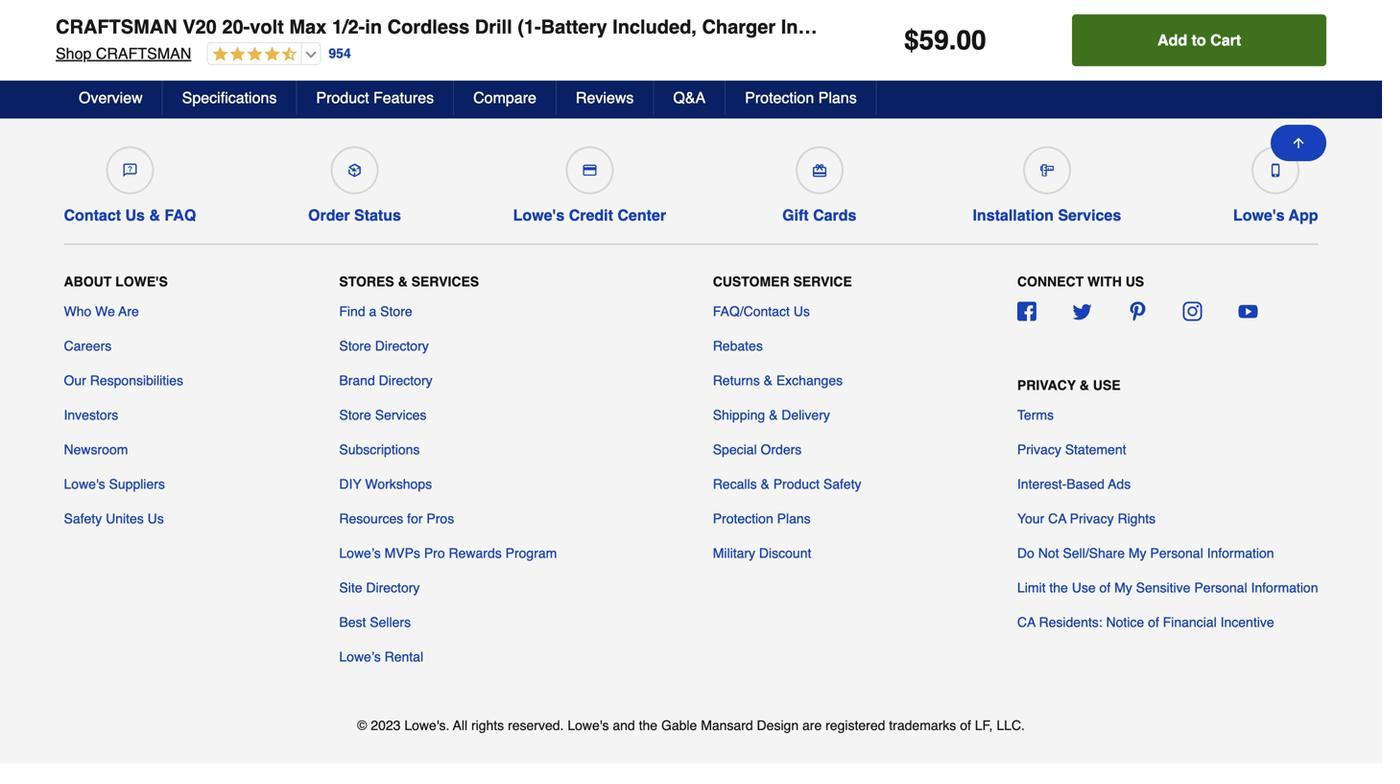 Task type: locate. For each thing, give the bounding box(es) containing it.
0 vertical spatial and
[[514, 44, 555, 70]]

reviews
[[576, 89, 634, 107]]

to inside button
[[1192, 31, 1207, 49]]

do
[[1018, 546, 1035, 561]]

rewards
[[449, 546, 502, 561]]

0 vertical spatial us
[[125, 207, 145, 224]]

1 vertical spatial protection
[[713, 511, 774, 527]]

lowe's down best
[[339, 650, 381, 665]]

& left faq
[[149, 207, 160, 224]]

0 vertical spatial to
[[1192, 31, 1207, 49]]

are
[[803, 718, 822, 734]]

1 vertical spatial services
[[412, 274, 479, 290]]

features
[[374, 89, 434, 107]]

1 vertical spatial store
[[339, 339, 371, 354]]

plans inside button
[[819, 89, 857, 107]]

services down brand directory link
[[375, 408, 427, 423]]

1 vertical spatial protection plans
[[713, 511, 811, 527]]

store right a
[[380, 304, 413, 319]]

information inside do not sell/share my personal information link
[[1208, 546, 1275, 561]]

my down rights
[[1129, 546, 1147, 561]]

1 horizontal spatial and
[[613, 718, 635, 734]]

2 lowe's from the top
[[339, 650, 381, 665]]

lowe's up site
[[339, 546, 381, 561]]

protection plans inside button
[[745, 89, 857, 107]]

1 horizontal spatial us
[[148, 511, 164, 527]]

safety down delivery
[[824, 477, 862, 492]]

of down sell/share
[[1100, 581, 1111, 596]]

my
[[1129, 546, 1147, 561], [1115, 581, 1133, 596]]

ca right the your
[[1049, 511, 1067, 527]]

reserved.
[[508, 718, 564, 734]]

1 vertical spatial information
[[1252, 581, 1319, 596]]

protection plans down included)
[[745, 89, 857, 107]]

your ca privacy rights link
[[1018, 510, 1156, 529]]

1 vertical spatial of
[[1149, 615, 1160, 631]]

1 horizontal spatial of
[[1100, 581, 1111, 596]]

lowe's credit center
[[513, 207, 667, 224]]

services up find a store
[[412, 274, 479, 290]]

directory up the sellers
[[366, 581, 420, 596]]

2 horizontal spatial us
[[794, 304, 810, 319]]

protection plans for protection plans button
[[745, 89, 857, 107]]

brand
[[339, 373, 375, 389]]

4.5 stars image
[[208, 46, 297, 64]]

rebates
[[713, 339, 763, 354]]

& for returns & exchanges
[[764, 373, 773, 389]]

connect with us
[[1018, 274, 1145, 290]]

mobile image
[[1270, 164, 1283, 177]]

safety
[[824, 477, 862, 492], [64, 511, 102, 527]]

and inside deals, inspiration and trends we've got ideas to share.
[[514, 44, 555, 70]]

services for store services
[[375, 408, 427, 423]]

lowe's.
[[405, 718, 450, 734]]

credit
[[569, 207, 614, 224]]

mvps
[[385, 546, 421, 561]]

terms link
[[1018, 406, 1054, 425]]

faq/contact us
[[713, 304, 810, 319]]

lowe's inside lowe's credit center link
[[513, 207, 565, 224]]

privacy for privacy statement
[[1018, 442, 1062, 458]]

.
[[949, 25, 957, 56]]

of inside 'link'
[[1100, 581, 1111, 596]]

1 vertical spatial use
[[1072, 581, 1096, 596]]

0 vertical spatial protection plans
[[745, 89, 857, 107]]

0 horizontal spatial and
[[514, 44, 555, 70]]

2 vertical spatial directory
[[366, 581, 420, 596]]

1 vertical spatial ca
[[1018, 615, 1036, 631]]

1 horizontal spatial product
[[774, 477, 820, 492]]

pinterest image
[[1128, 302, 1148, 321]]

plans for protection plans button
[[819, 89, 857, 107]]

my inside 'link'
[[1115, 581, 1133, 596]]

product features button
[[297, 81, 454, 115]]

delivery
[[782, 408, 831, 423]]

order status
[[308, 207, 401, 224]]

0 vertical spatial services
[[1059, 207, 1122, 224]]

workshops
[[365, 477, 432, 492]]

with
[[1088, 274, 1122, 290]]

deals, inspiration and trends we've got ideas to share.
[[315, 44, 637, 87]]

1 vertical spatial my
[[1115, 581, 1133, 596]]

connect
[[1018, 274, 1084, 290]]

our
[[64, 373, 86, 389]]

to down trends
[[581, 72, 593, 87]]

use inside 'link'
[[1072, 581, 1096, 596]]

1 horizontal spatial to
[[1192, 31, 1207, 49]]

privacy for privacy & use
[[1018, 378, 1077, 393]]

& right returns
[[764, 373, 773, 389]]

2 vertical spatial of
[[961, 718, 972, 734]]

the right limit
[[1050, 581, 1069, 596]]

battery
[[541, 16, 607, 38]]

directory for site directory
[[366, 581, 420, 596]]

returns & exchanges
[[713, 373, 843, 389]]

0 vertical spatial privacy
[[1018, 378, 1077, 393]]

returns
[[713, 373, 760, 389]]

gift card image
[[813, 164, 827, 177]]

0 vertical spatial of
[[1100, 581, 1111, 596]]

lowe's inside lowe's rental link
[[339, 650, 381, 665]]

product down deals,
[[316, 89, 369, 107]]

craftsman
[[56, 16, 177, 38], [96, 45, 191, 62]]

safety unites us
[[64, 511, 164, 527]]

2 vertical spatial store
[[339, 408, 371, 423]]

1 vertical spatial privacy
[[1018, 442, 1062, 458]]

protection inside button
[[745, 89, 815, 107]]

lowe's rental link
[[339, 648, 424, 667]]

&
[[149, 207, 160, 224], [398, 274, 408, 290], [764, 373, 773, 389], [1080, 378, 1090, 393], [769, 408, 778, 423], [761, 477, 770, 492]]

craftsman up shop craftsman
[[56, 16, 177, 38]]

& right stores
[[398, 274, 408, 290]]

0 vertical spatial lowe's
[[339, 546, 381, 561]]

brand directory
[[339, 373, 433, 389]]

privacy statement link
[[1018, 440, 1127, 460]]

& right recalls
[[761, 477, 770, 492]]

0 horizontal spatial product
[[316, 89, 369, 107]]

diy workshops link
[[339, 475, 432, 494]]

my up the notice
[[1115, 581, 1133, 596]]

faq
[[165, 207, 196, 224]]

use
[[1094, 378, 1121, 393], [1072, 581, 1096, 596]]

plans down recalls & product safety
[[777, 511, 811, 527]]

1 lowe's from the top
[[339, 546, 381, 561]]

1 vertical spatial personal
[[1195, 581, 1248, 596]]

us for faq/contact
[[794, 304, 810, 319]]

of for my
[[1100, 581, 1111, 596]]

privacy up interest-
[[1018, 442, 1062, 458]]

lowe's left credit
[[513, 207, 565, 224]]

and up got
[[514, 44, 555, 70]]

resources for pros
[[339, 511, 454, 527]]

directory
[[375, 339, 429, 354], [379, 373, 433, 389], [366, 581, 420, 596]]

store up brand
[[339, 339, 371, 354]]

plans
[[819, 89, 857, 107], [777, 511, 811, 527]]

protection plans for protection plans link
[[713, 511, 811, 527]]

lowe's inside lowe's app link
[[1234, 207, 1285, 224]]

us for contact
[[125, 207, 145, 224]]

the left gable on the bottom
[[639, 718, 658, 734]]

1 vertical spatial and
[[613, 718, 635, 734]]

directory up brand directory link
[[375, 339, 429, 354]]

contact
[[64, 207, 121, 224]]

shop craftsman
[[56, 45, 191, 62]]

0 vertical spatial the
[[1050, 581, 1069, 596]]

interest-
[[1018, 477, 1067, 492]]

privacy up terms link
[[1018, 378, 1077, 393]]

0 vertical spatial personal
[[1151, 546, 1204, 561]]

volt
[[250, 16, 284, 38]]

protection for protection plans button
[[745, 89, 815, 107]]

2 horizontal spatial of
[[1149, 615, 1160, 631]]

1 vertical spatial directory
[[379, 373, 433, 389]]

reviews button
[[557, 81, 654, 115]]

stores
[[339, 274, 394, 290]]

protection down charger at the top right of the page
[[745, 89, 815, 107]]

protection down recalls
[[713, 511, 774, 527]]

0 horizontal spatial the
[[639, 718, 658, 734]]

0 vertical spatial information
[[1208, 546, 1275, 561]]

use down sell/share
[[1072, 581, 1096, 596]]

0 horizontal spatial to
[[581, 72, 593, 87]]

& left delivery
[[769, 408, 778, 423]]

store down brand
[[339, 408, 371, 423]]

0 horizontal spatial us
[[125, 207, 145, 224]]

find
[[339, 304, 366, 319]]

product inside button
[[316, 89, 369, 107]]

1 vertical spatial to
[[581, 72, 593, 87]]

services up connect with us
[[1059, 207, 1122, 224]]

protection for protection plans link
[[713, 511, 774, 527]]

military discount
[[713, 546, 812, 561]]

lowe's
[[339, 546, 381, 561], [339, 650, 381, 665]]

craftsman up overview button
[[96, 45, 191, 62]]

our responsibilities
[[64, 373, 183, 389]]

use for the
[[1072, 581, 1096, 596]]

we
[[95, 304, 115, 319]]

0 vertical spatial my
[[1129, 546, 1147, 561]]

installation services link
[[973, 139, 1122, 225]]

0 horizontal spatial safety
[[64, 511, 102, 527]]

best
[[339, 615, 366, 631]]

lowe's for lowe's credit center
[[513, 207, 565, 224]]

share.
[[597, 72, 637, 87]]

resources for pros link
[[339, 510, 454, 529]]

product down orders
[[774, 477, 820, 492]]

registered
[[826, 718, 886, 734]]

store for services
[[339, 408, 371, 423]]

1 horizontal spatial plans
[[819, 89, 857, 107]]

privacy up sell/share
[[1070, 511, 1115, 527]]

lowe's inside lowe's suppliers link
[[64, 477, 105, 492]]

1 vertical spatial plans
[[777, 511, 811, 527]]

resources
[[339, 511, 404, 527]]

0 vertical spatial ca
[[1049, 511, 1067, 527]]

us right the contact
[[125, 207, 145, 224]]

1 vertical spatial lowe's
[[339, 650, 381, 665]]

personal up incentive
[[1195, 581, 1248, 596]]

1 horizontal spatial ca
[[1049, 511, 1067, 527]]

us down customer service
[[794, 304, 810, 319]]

protection plans up "military discount"
[[713, 511, 811, 527]]

0 vertical spatial safety
[[824, 477, 862, 492]]

who
[[64, 304, 92, 319]]

$ 59 . 00
[[905, 25, 987, 56]]

0 vertical spatial protection
[[745, 89, 815, 107]]

gable
[[662, 718, 697, 734]]

0 vertical spatial craftsman
[[56, 16, 177, 38]]

store for directory
[[339, 339, 371, 354]]

& up statement
[[1080, 378, 1090, 393]]

lowe's inside lowe's mvps pro rewards program link
[[339, 546, 381, 561]]

1 horizontal spatial the
[[1050, 581, 1069, 596]]

instagram image
[[1184, 302, 1203, 321]]

0 vertical spatial directory
[[375, 339, 429, 354]]

1 vertical spatial the
[[639, 718, 658, 734]]

lowe's right reserved.
[[568, 718, 609, 734]]

subscriptions link
[[339, 440, 420, 460]]

lowe's suppliers
[[64, 477, 165, 492]]

not
[[1039, 546, 1060, 561]]

us right unites
[[148, 511, 164, 527]]

specifications
[[182, 89, 277, 107]]

directory for brand directory
[[379, 373, 433, 389]]

plans down included)
[[819, 89, 857, 107]]

who we are link
[[64, 302, 139, 321]]

ca down limit
[[1018, 615, 1036, 631]]

0 horizontal spatial plans
[[777, 511, 811, 527]]

of left lf,
[[961, 718, 972, 734]]

directory down the store directory link
[[379, 373, 433, 389]]

about
[[64, 274, 112, 290]]

of right the notice
[[1149, 615, 1160, 631]]

our responsibilities link
[[64, 371, 183, 390]]

0 horizontal spatial ca
[[1018, 615, 1036, 631]]

0 vertical spatial use
[[1094, 378, 1121, 393]]

use up statement
[[1094, 378, 1121, 393]]

rights
[[1118, 511, 1156, 527]]

lowe's down the newsroom link
[[64, 477, 105, 492]]

to right add
[[1192, 31, 1207, 49]]

the
[[1050, 581, 1069, 596], [639, 718, 658, 734]]

0 vertical spatial plans
[[819, 89, 857, 107]]

included)
[[781, 16, 867, 38]]

personal up limit the use of my sensitive personal information
[[1151, 546, 1204, 561]]

safety left unites
[[64, 511, 102, 527]]

0 vertical spatial product
[[316, 89, 369, 107]]

1 vertical spatial us
[[794, 304, 810, 319]]

faq/contact
[[713, 304, 790, 319]]

and left gable on the bottom
[[613, 718, 635, 734]]

protection
[[745, 89, 815, 107], [713, 511, 774, 527]]

q&a button
[[654, 81, 726, 115]]

newsroom
[[64, 442, 128, 458]]

lowe's left the app
[[1234, 207, 1285, 224]]

form
[[660, 40, 1067, 92]]

of
[[1100, 581, 1111, 596], [1149, 615, 1160, 631], [961, 718, 972, 734]]

2 vertical spatial services
[[375, 408, 427, 423]]

ads
[[1109, 477, 1131, 492]]

us
[[125, 207, 145, 224], [794, 304, 810, 319], [148, 511, 164, 527]]



Task type: vqa. For each thing, say whether or not it's contained in the screenshot.
Flow in the right of the page
no



Task type: describe. For each thing, give the bounding box(es) containing it.
lowe's for lowe's suppliers
[[64, 477, 105, 492]]

trends
[[561, 44, 637, 70]]

find a store
[[339, 304, 413, 319]]

product features
[[316, 89, 434, 107]]

©
[[357, 718, 367, 734]]

brand directory link
[[339, 371, 433, 390]]

1/2-
[[332, 16, 365, 38]]

interest-based ads link
[[1018, 475, 1131, 494]]

a
[[369, 304, 377, 319]]

app
[[1289, 207, 1319, 224]]

charger
[[702, 16, 776, 38]]

personal inside do not sell/share my personal information link
[[1151, 546, 1204, 561]]

of for financial
[[1149, 615, 1160, 631]]

store services link
[[339, 406, 427, 425]]

pickup image
[[348, 164, 362, 177]]

0 horizontal spatial of
[[961, 718, 972, 734]]

recalls
[[713, 477, 757, 492]]

program
[[506, 546, 557, 561]]

0 vertical spatial store
[[380, 304, 413, 319]]

terms
[[1018, 408, 1054, 423]]

stores & services
[[339, 274, 479, 290]]

1 horizontal spatial safety
[[824, 477, 862, 492]]

2 vertical spatial privacy
[[1070, 511, 1115, 527]]

shop
[[56, 45, 92, 62]]

dimensions image
[[1041, 164, 1054, 177]]

compare
[[474, 89, 537, 107]]

interest-based ads
[[1018, 477, 1131, 492]]

recalls & product safety link
[[713, 475, 862, 494]]

twitter image
[[1073, 302, 1092, 321]]

lowe's app
[[1234, 207, 1319, 224]]

incentive
[[1221, 615, 1275, 631]]

services for installation services
[[1059, 207, 1122, 224]]

© 2023 lowe's. all rights reserved. lowe's and the gable mansard design are registered trademarks of lf, llc.
[[357, 718, 1026, 734]]

exchanges
[[777, 373, 843, 389]]

pro
[[424, 546, 445, 561]]

financial
[[1164, 615, 1217, 631]]

customer care image
[[123, 164, 137, 177]]

returns & exchanges link
[[713, 371, 843, 390]]

overview button
[[60, 81, 163, 115]]

to inside deals, inspiration and trends we've got ideas to share.
[[581, 72, 593, 87]]

site directory link
[[339, 579, 420, 598]]

notice
[[1107, 615, 1145, 631]]

lowe's up are
[[115, 274, 168, 290]]

military
[[713, 546, 756, 561]]

954
[[329, 46, 351, 61]]

are
[[119, 304, 139, 319]]

diy
[[339, 477, 362, 492]]

gift cards link
[[779, 139, 861, 225]]

trademarks
[[890, 718, 957, 734]]

privacy statement
[[1018, 442, 1127, 458]]

recalls & product safety
[[713, 477, 862, 492]]

llc.
[[997, 718, 1026, 734]]

installation services
[[973, 207, 1122, 224]]

order status link
[[308, 139, 401, 225]]

newsroom link
[[64, 440, 128, 460]]

lowe's for lowe's app
[[1234, 207, 1285, 224]]

sellers
[[370, 615, 411, 631]]

the inside 'link'
[[1050, 581, 1069, 596]]

plans for protection plans link
[[777, 511, 811, 527]]

credit card image
[[583, 164, 597, 177]]

shipping & delivery link
[[713, 406, 831, 425]]

center
[[618, 207, 667, 224]]

safety unites us link
[[64, 510, 164, 529]]

2 vertical spatial us
[[148, 511, 164, 527]]

information inside the limit the use of my sensitive personal information 'link'
[[1252, 581, 1319, 596]]

1 vertical spatial craftsman
[[96, 45, 191, 62]]

lf,
[[975, 718, 993, 734]]

inspiration
[[390, 44, 507, 70]]

suppliers
[[109, 477, 165, 492]]

special orders link
[[713, 440, 802, 460]]

personal inside the limit the use of my sensitive personal information 'link'
[[1195, 581, 1248, 596]]

lowe's for lowe's rental
[[339, 650, 381, 665]]

protection plans button
[[726, 81, 877, 115]]

based
[[1067, 477, 1105, 492]]

shipping
[[713, 408, 766, 423]]

mansard
[[701, 718, 754, 734]]

statement
[[1066, 442, 1127, 458]]

in
[[365, 16, 382, 38]]

store services
[[339, 408, 427, 423]]

1 vertical spatial product
[[774, 477, 820, 492]]

rebates link
[[713, 337, 763, 356]]

lowe's app link
[[1234, 139, 1319, 225]]

& for recalls & product safety
[[761, 477, 770, 492]]

1 vertical spatial safety
[[64, 511, 102, 527]]

lowe's for lowe's mvps pro rewards program
[[339, 546, 381, 561]]

status
[[354, 207, 401, 224]]

drill
[[475, 16, 512, 38]]

all
[[453, 718, 468, 734]]

& for shipping & delivery
[[769, 408, 778, 423]]

sell/share
[[1063, 546, 1125, 561]]

lowe's mvps pro rewards program link
[[339, 544, 557, 563]]

craftsman v20 20-volt max 1/2-in cordless drill (1-battery included, charger included)
[[56, 16, 867, 38]]

site directory
[[339, 581, 420, 596]]

youtube image
[[1239, 302, 1258, 321]]

use for &
[[1094, 378, 1121, 393]]

careers link
[[64, 337, 112, 356]]

overview
[[79, 89, 143, 107]]

store directory
[[339, 339, 429, 354]]

facebook image
[[1018, 302, 1037, 321]]

special orders
[[713, 442, 802, 458]]

best sellers link
[[339, 613, 411, 632]]

gift cards
[[783, 207, 857, 224]]

directory for store directory
[[375, 339, 429, 354]]

sensitive
[[1137, 581, 1191, 596]]

customer
[[713, 274, 790, 290]]

ca residents: notice of financial incentive link
[[1018, 613, 1275, 632]]

cordless
[[388, 16, 470, 38]]

& for stores & services
[[398, 274, 408, 290]]

subscriptions
[[339, 442, 420, 458]]

shipping & delivery
[[713, 408, 831, 423]]

arrow up image
[[1292, 135, 1307, 151]]

best sellers
[[339, 615, 411, 631]]

59
[[920, 25, 949, 56]]

& for privacy & use
[[1080, 378, 1090, 393]]

design
[[757, 718, 799, 734]]



